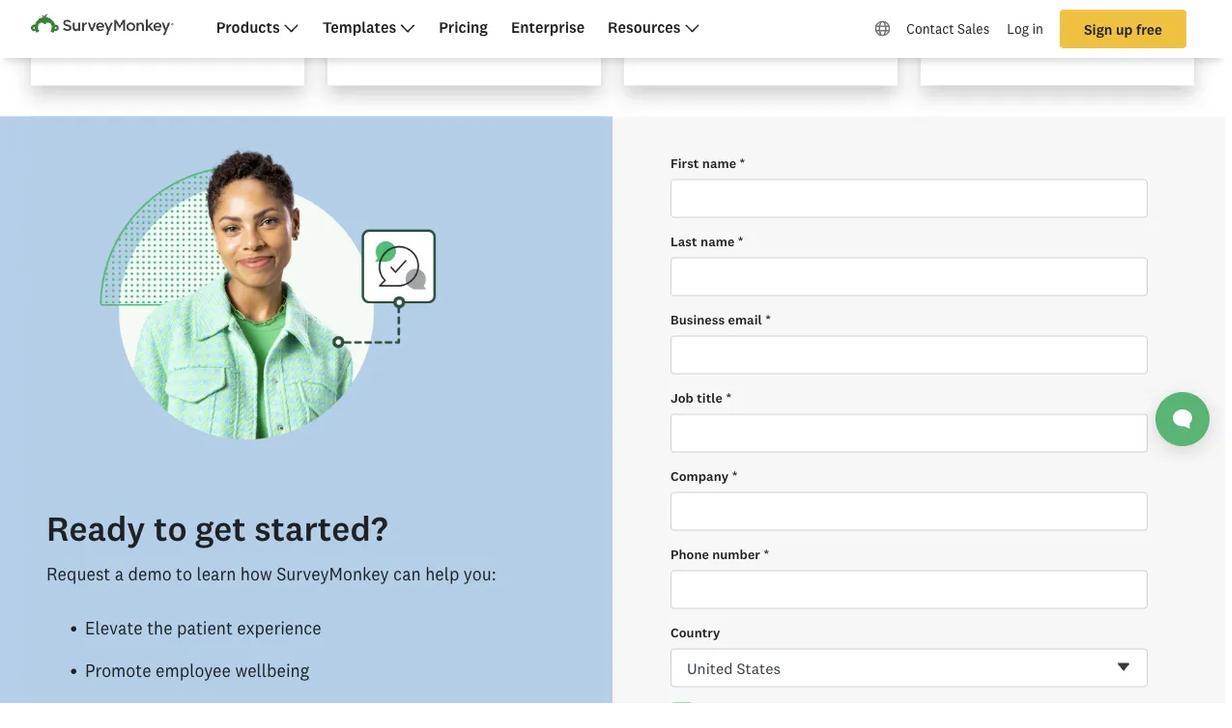 Task type: locate. For each thing, give the bounding box(es) containing it.
* for first name *
[[740, 155, 746, 172]]

sales
[[958, 21, 990, 37]]

ready
[[46, 509, 145, 550]]

contact
[[907, 21, 955, 37]]

* right email
[[766, 312, 772, 328]]

0 vertical spatial name
[[703, 155, 737, 172]]

0 horizontal spatial chevron down image
[[400, 21, 416, 36]]

contact sales link
[[899, 10, 999, 48]]

sign
[[1085, 21, 1113, 37]]

pricing
[[439, 18, 488, 36]]

*
[[740, 155, 746, 172], [738, 234, 744, 250], [766, 312, 772, 328], [726, 390, 732, 407], [732, 469, 738, 485], [764, 547, 770, 563]]

Phone number * text field
[[671, 571, 1149, 610]]

chevron down image right templates
[[400, 21, 416, 36]]

Select Menu field
[[671, 649, 1149, 689]]

wellbeing
[[235, 661, 309, 682]]

name
[[703, 155, 737, 172], [701, 234, 735, 250]]

request a demo to learn how surveymonkey can help you:
[[46, 564, 497, 585]]

* right number
[[764, 547, 770, 563]]

to up 'demo'
[[154, 509, 187, 550]]

learn
[[197, 564, 236, 585]]

in
[[1033, 21, 1044, 37]]

to
[[154, 509, 187, 550], [176, 564, 192, 585]]

* right first
[[740, 155, 746, 172]]

job
[[671, 390, 694, 407]]

job title *
[[671, 390, 732, 407]]

name right last
[[701, 234, 735, 250]]

products
[[216, 18, 280, 36]]

smiling woman's headshot with checkmark next to her image
[[46, 148, 586, 445]]

chevron down image right resources
[[685, 21, 700, 36]]

use template
[[977, 4, 1065, 21]]

demo
[[128, 564, 172, 585]]

* for business email *
[[766, 312, 772, 328]]

log in
[[1008, 21, 1044, 37]]

pricing link
[[439, 18, 488, 36]]

promote
[[85, 661, 151, 682]]

help
[[426, 564, 460, 585]]

title
[[697, 390, 723, 407]]

name right first
[[703, 155, 737, 172]]

0 vertical spatial to
[[154, 509, 187, 550]]

* for last name *
[[738, 234, 744, 250]]

chevron down image for templates
[[400, 21, 416, 36]]

template
[[1004, 4, 1065, 21]]

phone number *
[[671, 547, 770, 563]]

company
[[671, 469, 729, 485]]

1 chevron down image from the left
[[400, 21, 416, 36]]

last name *
[[671, 234, 744, 250]]

1 vertical spatial name
[[701, 234, 735, 250]]

chevron down image
[[400, 21, 416, 36], [685, 21, 700, 36]]

free
[[1137, 21, 1163, 37]]

you:
[[464, 564, 497, 585]]

* for phone number *
[[764, 547, 770, 563]]

* right last
[[738, 234, 744, 250]]

name for last
[[701, 234, 735, 250]]

to left learn
[[176, 564, 192, 585]]

* right title
[[726, 390, 732, 407]]

first name *
[[671, 155, 746, 172]]

how
[[241, 564, 272, 585]]

contact sales
[[907, 21, 990, 37]]

Last name * text field
[[671, 258, 1149, 296]]

2 chevron down image from the left
[[685, 21, 700, 36]]

name for first
[[703, 155, 737, 172]]

templates
[[323, 18, 397, 36]]

1 horizontal spatial chevron down image
[[685, 21, 700, 36]]



Task type: describe. For each thing, give the bounding box(es) containing it.
last
[[671, 234, 698, 250]]

Job title * text field
[[671, 414, 1149, 453]]

log in link
[[999, 10, 1053, 48]]

elevate
[[85, 618, 143, 639]]

number
[[713, 547, 761, 563]]

a
[[115, 564, 124, 585]]

united
[[687, 661, 733, 679]]

patient
[[177, 618, 233, 639]]

log
[[1008, 21, 1030, 37]]

company *
[[671, 469, 738, 485]]

enterprise link
[[511, 18, 585, 36]]

employee
[[156, 661, 231, 682]]

surveymonkey
[[277, 564, 389, 585]]

first
[[671, 155, 700, 172]]

request
[[46, 564, 110, 585]]

get
[[195, 509, 246, 550]]

chevron down image
[[284, 21, 299, 36]]

resources
[[608, 18, 681, 36]]

1 vertical spatial to
[[176, 564, 192, 585]]

up
[[1117, 21, 1134, 37]]

sign up free link
[[1061, 10, 1187, 48]]

* right company on the right bottom of page
[[732, 469, 738, 485]]

use
[[977, 4, 1001, 21]]

Business email * text field
[[671, 336, 1149, 375]]

email
[[729, 312, 763, 328]]

states
[[737, 661, 781, 679]]

enterprise
[[511, 18, 585, 36]]

chevron down image for resources
[[685, 21, 700, 36]]

business
[[671, 312, 725, 328]]

phone
[[671, 547, 710, 563]]

experience
[[237, 618, 322, 639]]

started?
[[255, 509, 388, 550]]

elevate the patient experience
[[85, 618, 322, 639]]

language picker image
[[875, 21, 891, 36]]

the
[[147, 618, 173, 639]]

Company * text field
[[671, 493, 1149, 531]]

First name * text field
[[671, 179, 1149, 218]]

can
[[394, 564, 421, 585]]

united states
[[687, 661, 781, 679]]

country
[[671, 625, 721, 642]]

ready to get started?
[[46, 509, 388, 550]]

sign up free
[[1085, 21, 1163, 37]]

promote employee wellbeing
[[85, 661, 309, 682]]

business email *
[[671, 312, 772, 328]]

use template link
[[952, 0, 1089, 32]]

* for job title *
[[726, 390, 732, 407]]



Task type: vqa. For each thing, say whether or not it's contained in the screenshot.
2nd FOLDERS icon from the bottom of the page
no



